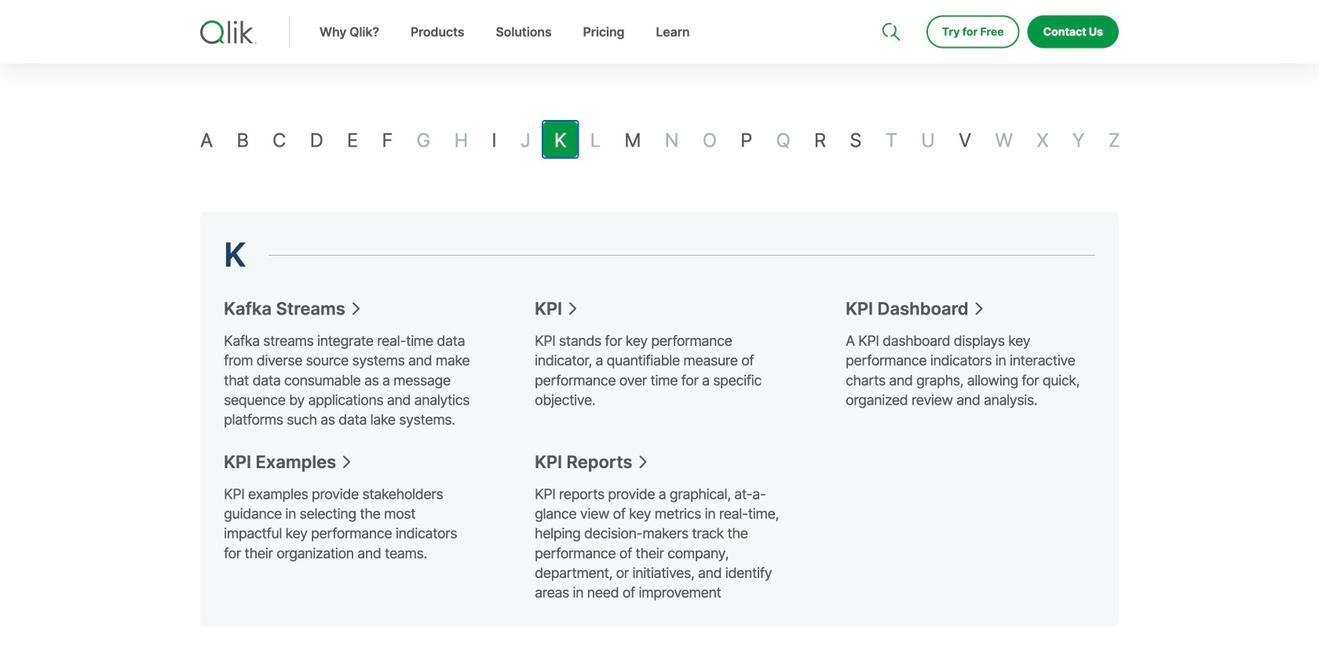 Task type: locate. For each thing, give the bounding box(es) containing it.
qlik image
[[200, 20, 257, 44]]



Task type: describe. For each thing, give the bounding box(es) containing it.
support image
[[883, 0, 896, 13]]

login image
[[1069, 0, 1081, 13]]



Task type: vqa. For each thing, say whether or not it's contained in the screenshot.
Support Image
yes



